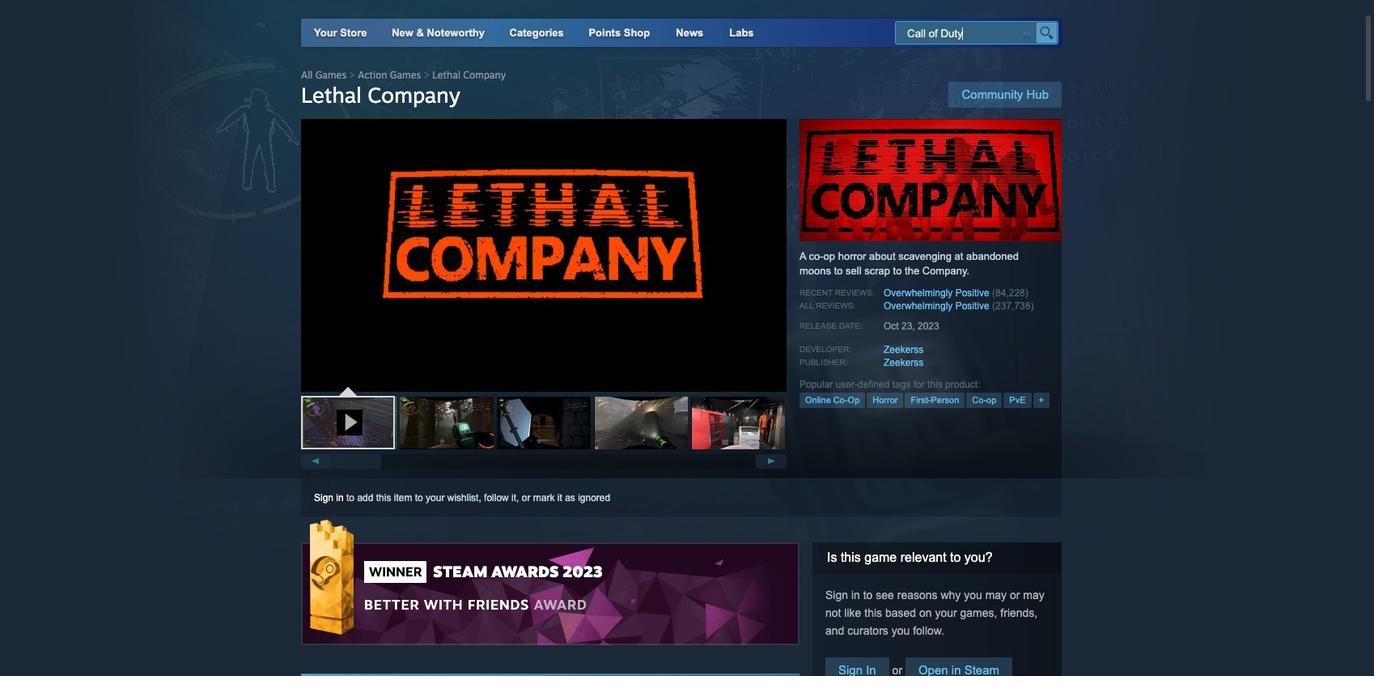 Task type: vqa. For each thing, say whether or not it's contained in the screenshot.
as
no



Task type: locate. For each thing, give the bounding box(es) containing it.
search search field
[[908, 23, 1033, 45]]

None search field
[[896, 21, 1059, 45]]



